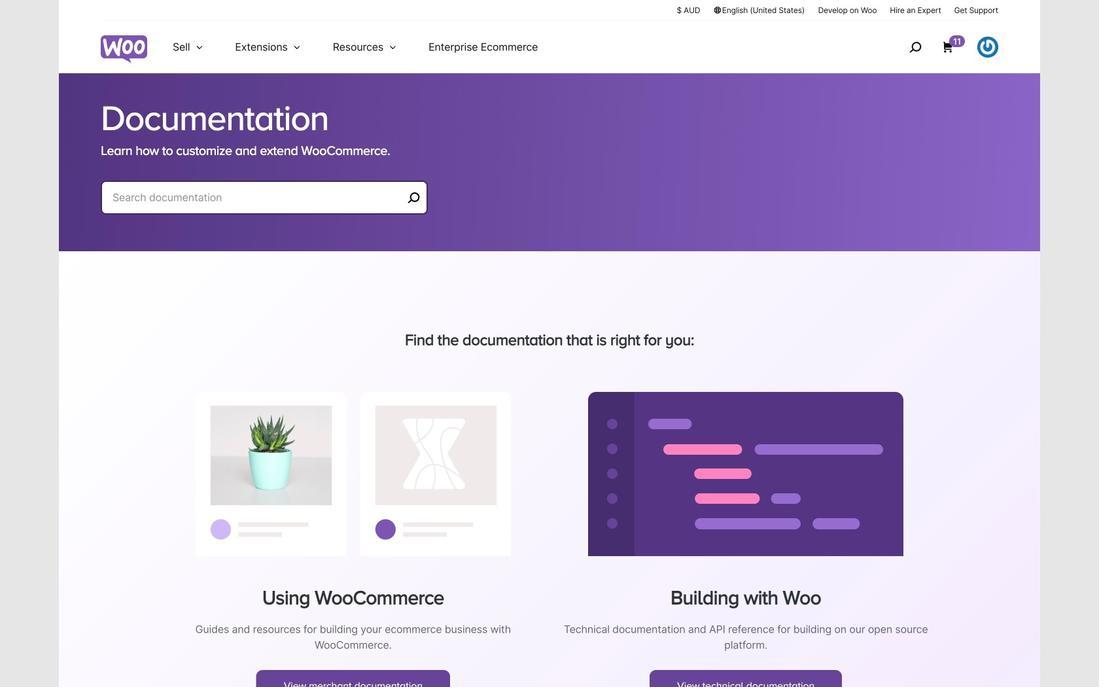 Task type: locate. For each thing, give the bounding box(es) containing it.
illustration of lines of development code image
[[588, 392, 904, 556]]

search image
[[905, 37, 926, 58]]

None search field
[[101, 181, 428, 230]]

open account menu image
[[978, 37, 999, 58]]

illustration of two product cards, with a plan and an abstract shape image
[[196, 392, 511, 556]]



Task type: vqa. For each thing, say whether or not it's contained in the screenshot.
Check within , or a default WordPress theme such as Twenty Fourteen and check if the issue still occurs. If it doesn't, please contact your theme author(s).
no



Task type: describe. For each thing, give the bounding box(es) containing it.
Search documentation search field
[[113, 188, 403, 207]]

service navigation menu element
[[881, 26, 999, 68]]



